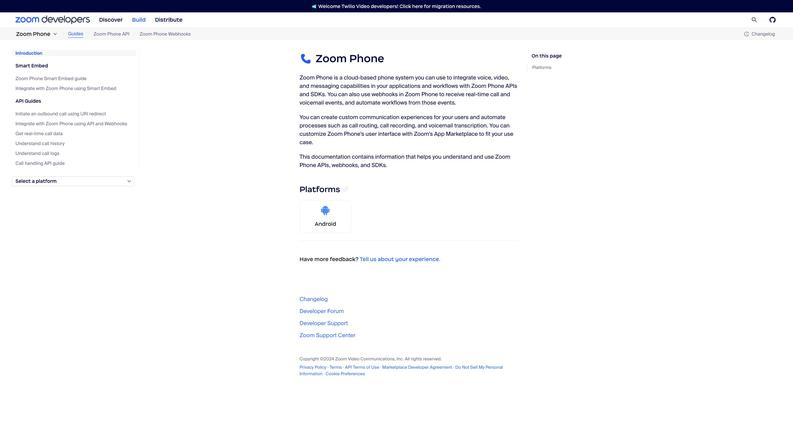 Task type: vqa. For each thing, say whether or not it's contained in the screenshot.
your inside Zoom Phone is a cloud-based phone system you can use to integrate voice, video, and messaging capabilities in your applications and workflows with Zoom Phone APIs and SDKs. You can also use webhooks in Zoom Phone to receive real-time call and voicemail events, and automate workflows from those events.
yes



Task type: describe. For each thing, give the bounding box(es) containing it.
marketplace developer agreement link
[[382, 365, 452, 371]]

platforms inside platforms link
[[532, 65, 551, 70]]

outbound
[[37, 111, 58, 117]]

zoom phone webhooks
[[140, 31, 191, 37]]

is
[[334, 74, 338, 82]]

welcome
[[318, 3, 340, 9]]

phone's
[[344, 131, 364, 138]]

messaging
[[311, 83, 339, 90]]

on this page
[[532, 53, 562, 59]]

applications
[[389, 83, 420, 90]]

search image
[[751, 17, 757, 23]]

welcome twilio video developers! click here for migration resources.
[[318, 3, 481, 9]]

case.
[[300, 139, 313, 146]]

0 vertical spatial video
[[356, 3, 370, 9]]

resources.
[[456, 3, 481, 9]]

0 horizontal spatial marketplace
[[382, 365, 407, 371]]

forum
[[327, 308, 344, 315]]

tell us about your experience. link
[[360, 256, 440, 263]]

preferences
[[341, 371, 365, 377]]

zoom phone for platforms
[[316, 52, 384, 65]]

use inside you can create custom communication experiences for your users and automate processes such as call routing, call recording, and voicemail transcription. you can customize zoom phone's user interface with zoom's app marketplace to fit your use case.
[[504, 131, 513, 138]]

with inside you can create custom communication experiences for your users and automate processes such as call routing, call recording, and voicemail transcription. you can customize zoom phone's user interface with zoom's app marketplace to fit your use case.
[[402, 131, 413, 138]]

documentation
[[311, 153, 350, 161]]

guides link
[[68, 30, 83, 38]]

apis,
[[317, 162, 330, 169]]

initiate an outbound call using uri redirect
[[15, 111, 106, 117]]

cookie
[[326, 371, 340, 377]]

receive
[[446, 91, 464, 98]]

more
[[314, 256, 329, 263]]

real- inside menu
[[24, 131, 34, 137]]

understand call logs
[[15, 151, 59, 157]]

agreement
[[430, 365, 452, 371]]

2024
[[324, 357, 334, 362]]

zoom support center
[[300, 332, 356, 340]]

integrate with zoom phone using smart embed
[[15, 85, 116, 92]]

1 vertical spatial in
[[399, 91, 404, 98]]

zoom phone is a cloud-based phone system you can use to integrate voice, video, and messaging capabilities in your applications and workflows with zoom phone apis and sdks. you can also use webhooks in zoom phone to receive real-time call and voicemail events, and automate workflows from those events.
[[300, 74, 517, 107]]

information
[[375, 153, 404, 161]]

1 terms from the left
[[330, 365, 342, 371]]

1 vertical spatial smart
[[44, 76, 57, 82]]

webhooks inside "link"
[[168, 31, 191, 37]]

interface
[[378, 131, 401, 138]]

call down the communication
[[380, 122, 389, 130]]

webhooks
[[372, 91, 398, 98]]

for for experiences
[[434, 114, 441, 121]]

0 vertical spatial guides
[[68, 31, 83, 37]]

1 horizontal spatial changelog
[[752, 31, 775, 37]]

integrate for integrate with zoom phone using api and webhooks
[[15, 121, 35, 127]]

you inside this documentation contains information that helps you understand and use zoom phone apis, webhooks, and sdks.
[[432, 153, 441, 161]]

data
[[53, 131, 63, 137]]

app
[[434, 131, 445, 138]]

zoom support center link
[[300, 332, 356, 340]]

cloud-
[[344, 74, 360, 82]]

use
[[371, 365, 379, 371]]

events,
[[325, 99, 344, 107]]

integrate
[[453, 74, 476, 82]]

understand
[[443, 153, 472, 161]]

use left integrate
[[436, 74, 446, 82]]

understand for understand call history
[[15, 141, 41, 147]]

handling
[[25, 160, 43, 167]]

api terms of use link
[[345, 365, 379, 371]]

2 terms from the left
[[353, 365, 365, 371]]

page
[[550, 53, 562, 59]]

2 vertical spatial smart
[[87, 85, 100, 92]]

capabilities
[[340, 83, 370, 90]]

use right also
[[361, 91, 370, 98]]

transcription.
[[454, 122, 488, 130]]

to inside you can create custom communication experiences for your users and automate processes such as call routing, call recording, and voicemail transcription. you can customize zoom phone's user interface with zoom's app marketplace to fit your use case.
[[479, 131, 484, 138]]

have more feedback? tell us about your experience.
[[300, 256, 440, 263]]

call down get real-time call data
[[42, 141, 49, 147]]

fit
[[486, 131, 490, 138]]

call left data at the top left
[[45, 131, 52, 137]]

zoom phone smart embed guide
[[15, 76, 87, 82]]

that
[[406, 153, 416, 161]]

using for smart
[[74, 85, 86, 92]]

0 vertical spatial changelog link
[[744, 31, 775, 37]]

developer forum
[[300, 308, 344, 315]]

those
[[422, 99, 436, 107]]

developers!
[[371, 3, 398, 9]]

developer for developer forum
[[300, 308, 326, 315]]

zoom phone for guides
[[16, 31, 50, 37]]

initiate
[[15, 111, 30, 117]]

feedback?
[[330, 256, 359, 263]]

0 horizontal spatial platforms
[[300, 185, 340, 195]]

welcome twilio video developers! click here for migration resources. link
[[306, 3, 487, 9]]

this
[[539, 53, 549, 59]]

understand for understand call logs
[[15, 151, 41, 157]]

from
[[408, 99, 420, 107]]

marketplace inside you can create custom communication experiences for your users and automate processes such as call routing, call recording, and voicemail transcription. you can customize zoom phone's user interface with zoom's app marketplace to fit your use case.
[[446, 131, 478, 138]]

with down the zoom phone smart embed guide
[[36, 85, 45, 92]]

apis
[[506, 83, 517, 90]]

using for uri
[[68, 111, 79, 117]]

voicemail inside you can create custom communication experiences for your users and automate processes such as call routing, call recording, and voicemail transcription. you can customize zoom phone's user interface with zoom's app marketplace to fit your use case.
[[429, 122, 453, 130]]

my
[[479, 365, 485, 371]]

also
[[349, 91, 360, 98]]

support for zoom
[[316, 332, 337, 340]]

use inside this documentation contains information that helps you understand and use zoom phone apis, webhooks, and sdks.
[[485, 153, 494, 161]]

logs
[[50, 151, 59, 157]]

2 vertical spatial embed
[[101, 85, 116, 92]]

smart embed
[[15, 63, 48, 69]]

as
[[342, 122, 348, 130]]

experiences
[[401, 114, 433, 121]]

communication
[[359, 114, 399, 121]]

android
[[315, 221, 336, 228]]

sdks. inside the zoom phone is a cloud-based phone system you can use to integrate voice, video, and messaging capabilities in your applications and workflows with zoom phone apis and sdks. you can also use webhooks in zoom phone to receive real-time call and voicemail events, and automate workflows from those events.
[[311, 91, 326, 98]]

0 horizontal spatial changelog link
[[300, 296, 328, 303]]

· left do
[[453, 365, 454, 371]]

· down 'policy' in the left of the page
[[324, 371, 325, 377]]

menu containing introduction
[[12, 46, 139, 170]]

integrate with zoom phone using api and webhooks
[[15, 121, 127, 127]]

policy
[[315, 365, 326, 371]]

migration
[[432, 3, 455, 9]]

copyright
[[300, 357, 319, 362]]

2 vertical spatial developer
[[408, 365, 429, 371]]

you inside the zoom phone is a cloud-based phone system you can use to integrate voice, video, and messaging capabilities in your applications and workflows with zoom phone apis and sdks. you can also use webhooks in zoom phone to receive real-time call and voicemail events, and automate workflows from those events.
[[415, 74, 424, 82]]



Task type: locate. For each thing, give the bounding box(es) containing it.
this documentation contains information that helps you understand and use zoom phone apis, webhooks, and sdks.
[[300, 153, 510, 169]]

helps
[[417, 153, 431, 161]]

1 horizontal spatial time
[[478, 91, 489, 98]]

personal
[[486, 365, 503, 371]]

do
[[455, 365, 461, 371]]

1 vertical spatial time
[[34, 131, 44, 137]]

with up get real-time call data
[[36, 121, 45, 127]]

search image
[[751, 17, 757, 23]]

video right twilio
[[356, 3, 370, 9]]

redirect
[[89, 111, 106, 117]]

integrate up api guides at the left of page
[[15, 85, 35, 92]]

· right the use
[[380, 365, 381, 371]]

0 horizontal spatial changelog
[[300, 296, 328, 303]]

0 horizontal spatial webhooks
[[105, 121, 127, 127]]

1 vertical spatial voicemail
[[429, 122, 453, 130]]

automate inside the zoom phone is a cloud-based phone system you can use to integrate voice, video, and messaging capabilities in your applications and workflows with zoom phone apis and sdks. you can also use webhooks in zoom phone to receive real-time call and voicemail events, and automate workflows from those events.
[[356, 99, 381, 107]]

1 vertical spatial you
[[432, 153, 441, 161]]

video,
[[494, 74, 509, 82]]

to up events.
[[439, 91, 444, 98]]

in down applications
[[399, 91, 404, 98]]

1 vertical spatial video
[[348, 357, 359, 362]]

developer down developer forum link
[[300, 320, 326, 327]]

phone inside "link"
[[153, 31, 167, 37]]

1 horizontal spatial automate
[[481, 114, 505, 121]]

users
[[454, 114, 469, 121]]

this
[[300, 153, 310, 161]]

call down video,
[[490, 91, 499, 98]]

0 horizontal spatial embed
[[31, 63, 48, 69]]

1 vertical spatial webhooks
[[105, 121, 127, 127]]

0 vertical spatial embed
[[31, 63, 48, 69]]

embed down introduction
[[31, 63, 48, 69]]

1 vertical spatial using
[[68, 111, 79, 117]]

privacy policy link
[[300, 365, 326, 371]]

support for developer
[[327, 320, 348, 327]]

1 horizontal spatial guide
[[75, 76, 87, 82]]

1 horizontal spatial embed
[[58, 76, 73, 82]]

·
[[327, 365, 328, 371], [343, 365, 344, 371], [380, 365, 381, 371], [453, 365, 454, 371], [324, 371, 325, 377]]

1 horizontal spatial marketplace
[[446, 131, 478, 138]]

voicemail inside the zoom phone is a cloud-based phone system you can use to integrate voice, video, and messaging capabilities in your applications and workflows with zoom phone apis and sdks. you can also use webhooks in zoom phone to receive real-time call and voicemail events, and automate workflows from those events.
[[300, 99, 324, 107]]

2 horizontal spatial to
[[479, 131, 484, 138]]

0 horizontal spatial voicemail
[[300, 99, 324, 107]]

1 horizontal spatial smart
[[44, 76, 57, 82]]

0 horizontal spatial guides
[[25, 98, 41, 104]]

0 vertical spatial using
[[74, 85, 86, 92]]

in
[[371, 83, 376, 90], [399, 91, 404, 98]]

· up · cookie preferences
[[343, 365, 344, 371]]

you inside the zoom phone is a cloud-based phone system you can use to integrate voice, video, and messaging capabilities in your applications and workflows with zoom phone apis and sdks. you can also use webhooks in zoom phone to receive real-time call and voicemail events, and automate workflows from those events.
[[327, 91, 337, 98]]

0 horizontal spatial time
[[34, 131, 44, 137]]

0 horizontal spatial guide
[[53, 160, 65, 167]]

terms up preferences
[[353, 365, 365, 371]]

developer up developer support link
[[300, 308, 326, 315]]

understand up handling
[[15, 151, 41, 157]]

0 vertical spatial developer
[[300, 308, 326, 315]]

in down 'based'
[[371, 83, 376, 90]]

with down integrate
[[459, 83, 470, 90]]

real-
[[466, 91, 478, 98], [24, 131, 34, 137]]

0 vertical spatial to
[[447, 74, 452, 82]]

1 vertical spatial guide
[[53, 160, 65, 167]]

routing,
[[359, 122, 379, 130]]

0 vertical spatial smart
[[15, 63, 30, 69]]

1 horizontal spatial voicemail
[[429, 122, 453, 130]]

developer down rights
[[408, 365, 429, 371]]

events.
[[438, 99, 456, 107]]

zoom inside you can create custom communication experiences for your users and automate processes such as call routing, call recording, and voicemail transcription. you can customize zoom phone's user interface with zoom's app marketplace to fit your use case.
[[327, 131, 343, 138]]

1 vertical spatial embed
[[58, 76, 73, 82]]

zoom inside "link"
[[140, 31, 152, 37]]

your inside the zoom phone is a cloud-based phone system you can use to integrate voice, video, and messaging capabilities in your applications and workflows with zoom phone apis and sdks. you can also use webhooks in zoom phone to receive real-time call and voicemail events, and automate workflows from those events.
[[377, 83, 388, 90]]

1 vertical spatial to
[[439, 91, 444, 98]]

0 horizontal spatial workflows
[[382, 99, 407, 107]]

you
[[415, 74, 424, 82], [432, 153, 441, 161]]

automate
[[356, 99, 381, 107], [481, 114, 505, 121]]

call up integrate with zoom phone using api and webhooks
[[59, 111, 67, 117]]

0 vertical spatial in
[[371, 83, 376, 90]]

have
[[300, 256, 313, 263]]

1 vertical spatial real-
[[24, 131, 34, 137]]

2 horizontal spatial embed
[[101, 85, 116, 92]]

automate up the fit
[[481, 114, 505, 121]]

here
[[412, 3, 423, 9]]

guide down logs on the left
[[53, 160, 65, 167]]

menu
[[12, 46, 139, 170]]

zoom phone api
[[94, 31, 129, 37]]

1 vertical spatial changelog link
[[300, 296, 328, 303]]

changelog link down search image
[[744, 31, 775, 37]]

integrate
[[15, 85, 35, 92], [15, 121, 35, 127]]

center
[[338, 332, 356, 340]]

an
[[31, 111, 36, 117]]

1 horizontal spatial sdks.
[[372, 162, 387, 169]]

real- right receive
[[466, 91, 478, 98]]

history image
[[744, 32, 752, 37], [744, 32, 749, 37]]

call
[[490, 91, 499, 98], [59, 111, 67, 117], [349, 122, 358, 130], [380, 122, 389, 130], [45, 131, 52, 137], [42, 141, 49, 147], [42, 151, 49, 157]]

1 vertical spatial support
[[316, 332, 337, 340]]

1 vertical spatial zoom phone
[[316, 52, 384, 65]]

you up "processes"
[[300, 114, 309, 121]]

0 vertical spatial webhooks
[[168, 31, 191, 37]]

you up events, in the top left of the page
[[327, 91, 337, 98]]

platforms down this
[[532, 65, 551, 70]]

processes
[[300, 122, 327, 130]]

smart up integrate with zoom phone using smart embed
[[44, 76, 57, 82]]

down image
[[53, 32, 57, 36]]

automate inside you can create custom communication experiences for your users and automate processes such as call routing, call recording, and voicemail transcription. you can customize zoom phone's user interface with zoom's app marketplace to fit your use case.
[[481, 114, 505, 121]]

click
[[400, 3, 411, 9]]

zoom
[[16, 31, 32, 37], [94, 31, 106, 37], [140, 31, 152, 37], [316, 52, 347, 65], [300, 74, 315, 82], [15, 76, 28, 82], [471, 83, 486, 90], [46, 85, 58, 92], [405, 91, 420, 98], [46, 121, 58, 127], [327, 131, 343, 138], [495, 153, 510, 161], [300, 332, 315, 340], [335, 357, 347, 362]]

cookie preferences link
[[326, 371, 365, 377]]

time down voice,
[[478, 91, 489, 98]]

0 vertical spatial platforms
[[532, 65, 551, 70]]

2 horizontal spatial smart
[[87, 85, 100, 92]]

zoom phone api link
[[94, 31, 129, 38]]

1 vertical spatial you
[[300, 114, 309, 121]]

1 vertical spatial developer
[[300, 320, 326, 327]]

1 horizontal spatial guides
[[68, 31, 83, 37]]

2 vertical spatial using
[[74, 121, 86, 127]]

experience.
[[409, 256, 440, 263]]

with down recording,
[[402, 131, 413, 138]]

1 horizontal spatial to
[[447, 74, 452, 82]]

do not sell my personal information
[[300, 365, 503, 377]]

based
[[360, 74, 376, 82]]

0 horizontal spatial to
[[439, 91, 444, 98]]

embed up integrate with zoom phone using smart embed
[[58, 76, 73, 82]]

0 vertical spatial sdks.
[[311, 91, 326, 98]]

using up uri
[[74, 85, 86, 92]]

zoom phone up introduction
[[16, 31, 50, 37]]

and inside menu
[[95, 121, 103, 127]]

1 horizontal spatial real-
[[466, 91, 478, 98]]

1 vertical spatial sdks.
[[372, 162, 387, 169]]

api
[[122, 31, 129, 37], [15, 98, 24, 104], [87, 121, 94, 127], [44, 160, 52, 167], [345, 365, 352, 371]]

voicemail up "app"
[[429, 122, 453, 130]]

0 vertical spatial workflows
[[433, 83, 458, 90]]

0 horizontal spatial zoom phone
[[16, 31, 50, 37]]

support down developer support link
[[316, 332, 337, 340]]

platforms link
[[532, 64, 562, 71]]

call inside the zoom phone is a cloud-based phone system you can use to integrate voice, video, and messaging capabilities in your applications and workflows with zoom phone apis and sdks. you can also use webhooks in zoom phone to receive real-time call and voicemail events, and automate workflows from those events.
[[490, 91, 499, 98]]

zoom inside this documentation contains information that helps you understand and use zoom phone apis, webhooks, and sdks.
[[495, 153, 510, 161]]

voice,
[[478, 74, 492, 82]]

1 integrate from the top
[[15, 85, 35, 92]]

use right the fit
[[504, 131, 513, 138]]

smart up redirect
[[87, 85, 100, 92]]

introduction
[[15, 50, 42, 56]]

time inside the zoom phone is a cloud-based phone system you can use to integrate voice, video, and messaging capabilities in your applications and workflows with zoom phone apis and sdks. you can also use webhooks in zoom phone to receive real-time call and voicemail events, and automate workflows from those events.
[[478, 91, 489, 98]]

1 vertical spatial for
[[434, 114, 441, 121]]

you right helps on the top of page
[[432, 153, 441, 161]]

0 vertical spatial integrate
[[15, 85, 35, 92]]

phone
[[33, 31, 50, 37], [107, 31, 121, 37], [153, 31, 167, 37], [349, 52, 384, 65], [316, 74, 333, 82], [29, 76, 43, 82], [488, 83, 504, 90], [59, 85, 73, 92], [421, 91, 438, 98], [59, 121, 73, 127], [300, 162, 316, 169]]

1 horizontal spatial zoom phone
[[316, 52, 384, 65]]

history
[[50, 141, 65, 147]]

for inside you can create custom communication experiences for your users and automate processes such as call routing, call recording, and voicemail transcription. you can customize zoom phone's user interface with zoom's app marketplace to fit your use case.
[[434, 114, 441, 121]]

get real-time call data
[[15, 131, 63, 137]]

workflows down 'webhooks'
[[382, 99, 407, 107]]

your up 'webhooks'
[[377, 83, 388, 90]]

2 integrate from the top
[[15, 121, 35, 127]]

using
[[74, 85, 86, 92], [68, 111, 79, 117], [74, 121, 86, 127]]

to
[[447, 74, 452, 82], [439, 91, 444, 98], [479, 131, 484, 138]]

guide up integrate with zoom phone using smart embed
[[75, 76, 87, 82]]

1 understand from the top
[[15, 141, 41, 147]]

tell
[[360, 256, 369, 263]]

changelog up developer forum link
[[300, 296, 328, 303]]

a
[[339, 74, 343, 82]]

2 understand from the top
[[15, 151, 41, 157]]

zoom phone up cloud-
[[316, 52, 384, 65]]

guides inside menu
[[25, 98, 41, 104]]

1 vertical spatial changelog
[[300, 296, 328, 303]]

notification image
[[312, 4, 318, 9], [312, 4, 316, 9]]

0 vertical spatial marketplace
[[446, 131, 478, 138]]

0 vertical spatial understand
[[15, 141, 41, 147]]

· cookie preferences
[[322, 371, 365, 377]]

sdks. inside this documentation contains information that helps you understand and use zoom phone apis, webhooks, and sdks.
[[372, 162, 387, 169]]

embed
[[31, 63, 48, 69], [58, 76, 73, 82], [101, 85, 116, 92]]

call up phone's
[[349, 122, 358, 130]]

marketplace down transcription.
[[446, 131, 478, 138]]

2 vertical spatial to
[[479, 131, 484, 138]]

· right 'policy' in the left of the page
[[327, 365, 328, 371]]

guides right down icon
[[68, 31, 83, 37]]

changelog down search image
[[752, 31, 775, 37]]

1 horizontal spatial in
[[399, 91, 404, 98]]

communications,
[[360, 357, 396, 362]]

0 horizontal spatial sdks.
[[311, 91, 326, 98]]

to left the fit
[[479, 131, 484, 138]]

1 horizontal spatial you
[[432, 153, 441, 161]]

changelog link up developer forum link
[[300, 296, 328, 303]]

1 horizontal spatial for
[[434, 114, 441, 121]]

0 vertical spatial zoom phone
[[16, 31, 50, 37]]

0 vertical spatial for
[[424, 3, 431, 9]]

for right here
[[424, 3, 431, 9]]

1 horizontal spatial you
[[327, 91, 337, 98]]

0 horizontal spatial automate
[[356, 99, 381, 107]]

phone
[[378, 74, 394, 82]]

0 vertical spatial time
[[478, 91, 489, 98]]

for for here
[[424, 3, 431, 9]]

2 vertical spatial you
[[489, 122, 499, 130]]

time inside menu
[[34, 131, 44, 137]]

automate down also
[[356, 99, 381, 107]]

time up the understand call history at the left
[[34, 131, 44, 137]]

for down the those
[[434, 114, 441, 121]]

with inside the zoom phone is a cloud-based phone system you can use to integrate voice, video, and messaging capabilities in your applications and workflows with zoom phone apis and sdks. you can also use webhooks in zoom phone to receive real-time call and voicemail events, and automate workflows from those events.
[[459, 83, 470, 90]]

support
[[327, 320, 348, 327], [316, 332, 337, 340]]

terms link
[[330, 365, 342, 371]]

sdks. down messaging
[[311, 91, 326, 98]]

terms
[[330, 365, 342, 371], [353, 365, 365, 371]]

developer support
[[300, 320, 348, 327]]

zoom developer logo image
[[15, 16, 90, 24]]

use down the fit
[[485, 153, 494, 161]]

1 horizontal spatial changelog link
[[744, 31, 775, 37]]

your right about
[[395, 256, 408, 263]]

video up api terms of use 'link' at the bottom of the page
[[348, 357, 359, 362]]

all
[[405, 357, 410, 362]]

zoom phone
[[16, 31, 50, 37], [316, 52, 384, 65]]

sdks. down "information"
[[372, 162, 387, 169]]

platforms down apis,
[[300, 185, 340, 195]]

call
[[15, 160, 24, 167]]

0 horizontal spatial terms
[[330, 365, 342, 371]]

embed up redirect
[[101, 85, 116, 92]]

information
[[300, 371, 322, 377]]

of
[[366, 365, 370, 371]]

using for api
[[74, 121, 86, 127]]

0 vertical spatial changelog
[[752, 31, 775, 37]]

smart down introduction
[[15, 63, 30, 69]]

1 vertical spatial guides
[[25, 98, 41, 104]]

real- inside the zoom phone is a cloud-based phone system you can use to integrate voice, video, and messaging capabilities in your applications and workflows with zoom phone apis and sdks. you can also use webhooks in zoom phone to receive real-time call and voicemail events, and automate workflows from those events.
[[466, 91, 478, 98]]

you up the fit
[[489, 122, 499, 130]]

0 vertical spatial voicemail
[[300, 99, 324, 107]]

rights
[[411, 357, 422, 362]]

you can create custom communication experiences for your users and automate processes such as call routing, call recording, and voicemail transcription. you can customize zoom phone's user interface with zoom's app marketplace to fit your use case.
[[300, 114, 513, 146]]

real- right get
[[24, 131, 34, 137]]

integrate for integrate with zoom phone using smart embed
[[15, 85, 35, 92]]

call handling api guide
[[15, 160, 65, 167]]

terms up the cookie
[[330, 365, 342, 371]]

you
[[327, 91, 337, 98], [300, 114, 309, 121], [489, 122, 499, 130]]

uri
[[80, 111, 88, 117]]

1 horizontal spatial webhooks
[[168, 31, 191, 37]]

your right the fit
[[492, 131, 503, 138]]

call left logs on the left
[[42, 151, 49, 157]]

0 vertical spatial real-
[[466, 91, 478, 98]]

0 vertical spatial support
[[327, 320, 348, 327]]

1 vertical spatial understand
[[15, 151, 41, 157]]

voicemail down messaging
[[300, 99, 324, 107]]

changelog
[[752, 31, 775, 37], [300, 296, 328, 303]]

1 vertical spatial workflows
[[382, 99, 407, 107]]

1 horizontal spatial terms
[[353, 365, 365, 371]]

guides up the an
[[25, 98, 41, 104]]

integrate down the initiate
[[15, 121, 35, 127]]

support down forum
[[327, 320, 348, 327]]

guides
[[68, 31, 83, 37], [25, 98, 41, 104]]

to left integrate
[[447, 74, 452, 82]]

0 vertical spatial guide
[[75, 76, 87, 82]]

about
[[378, 256, 394, 263]]

github image
[[769, 17, 776, 23], [769, 17, 776, 23]]

0 horizontal spatial you
[[300, 114, 309, 121]]

marketplace down inc.
[[382, 365, 407, 371]]

developer forum link
[[300, 308, 344, 315]]

phone inside this documentation contains information that helps you understand and use zoom phone apis, webhooks, and sdks.
[[300, 162, 316, 169]]

using up integrate with zoom phone using api and webhooks
[[68, 111, 79, 117]]

0 horizontal spatial in
[[371, 83, 376, 90]]

0 horizontal spatial for
[[424, 3, 431, 9]]

get
[[15, 131, 23, 137]]

workflows up receive
[[433, 83, 458, 90]]

0 vertical spatial automate
[[356, 99, 381, 107]]

customize
[[300, 131, 326, 138]]

platforms
[[532, 65, 551, 70], [300, 185, 340, 195]]

developer for developer support
[[300, 320, 326, 327]]

0 vertical spatial you
[[327, 91, 337, 98]]

0 horizontal spatial real-
[[24, 131, 34, 137]]

system
[[395, 74, 414, 82]]

custom
[[339, 114, 358, 121]]

1 vertical spatial platforms
[[300, 185, 340, 195]]

your left users
[[442, 114, 453, 121]]

0 horizontal spatial smart
[[15, 63, 30, 69]]

1 vertical spatial automate
[[481, 114, 505, 121]]

reserved.
[[423, 357, 442, 362]]

0 horizontal spatial you
[[415, 74, 424, 82]]

zoom's
[[414, 131, 433, 138]]

2 horizontal spatial you
[[489, 122, 499, 130]]

guide
[[75, 76, 87, 82], [53, 160, 65, 167]]

you right system
[[415, 74, 424, 82]]

for
[[424, 3, 431, 9], [434, 114, 441, 121]]

understand down get
[[15, 141, 41, 147]]

using down uri
[[74, 121, 86, 127]]

understand call history
[[15, 141, 65, 147]]



